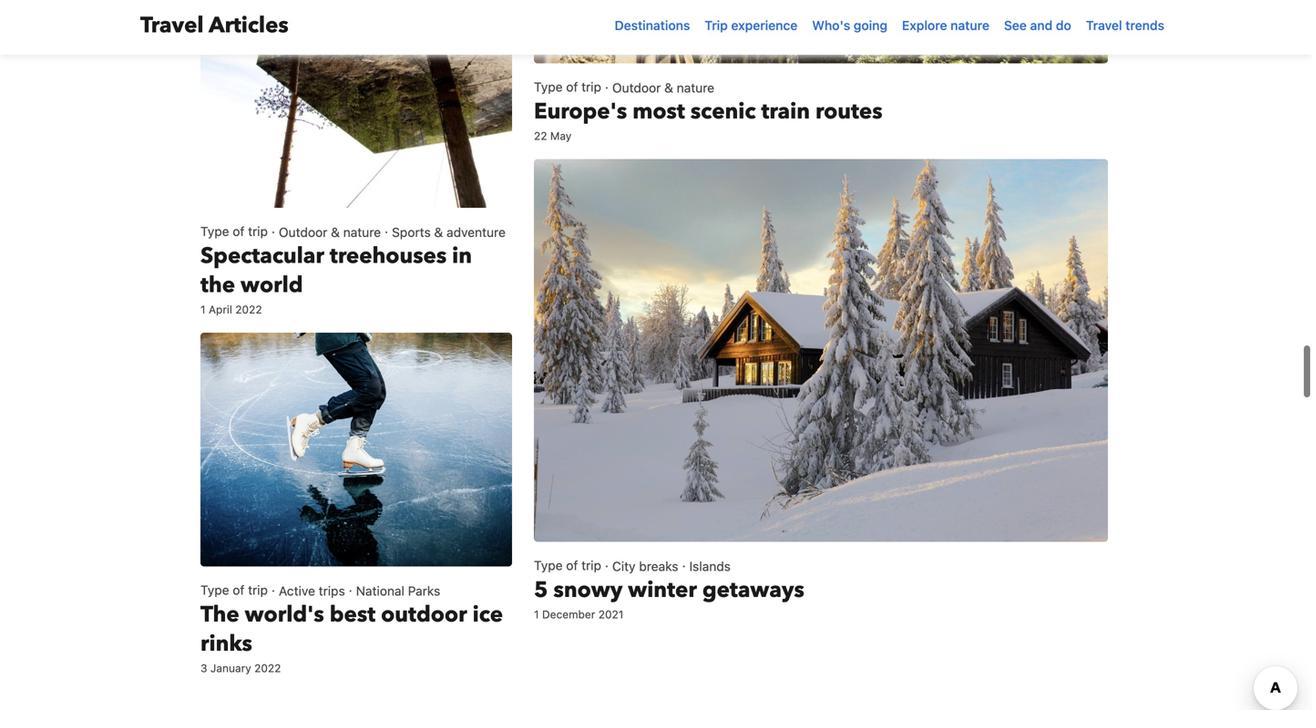 Task type: describe. For each thing, give the bounding box(es) containing it.
nature for spectacular treehouses in the world
[[343, 225, 381, 240]]

of for 5
[[566, 558, 578, 573]]

of for spectacular
[[233, 224, 245, 239]]

explore nature link
[[895, 9, 997, 42]]

train
[[762, 97, 810, 127]]

active trips
[[279, 583, 345, 598]]

world
[[241, 270, 303, 300]]

1 horizontal spatial &
[[434, 225, 443, 240]]

2022 inside the world's best outdoor ice rinks 3 january 2022
[[254, 662, 281, 675]]

ice
[[473, 600, 503, 630]]

the world's best outdoor ice rinks 3 january 2022
[[201, 600, 503, 675]]

experience
[[731, 18, 798, 33]]

outdoor & nature for treehouses
[[279, 225, 381, 240]]

explore
[[902, 18, 948, 33]]

& for most
[[665, 80, 674, 95]]

trip
[[705, 18, 728, 33]]

type of trip for spectacular
[[201, 224, 268, 239]]

travel for travel articles
[[140, 10, 204, 41]]

type for europe's
[[534, 79, 563, 94]]

3
[[201, 662, 207, 675]]

5
[[534, 575, 548, 605]]

active
[[279, 583, 315, 598]]

destinations
[[615, 18, 690, 33]]

type for 5
[[534, 558, 563, 573]]

trends
[[1126, 18, 1165, 33]]

outdoor for europe's
[[612, 80, 661, 95]]

europe's most scenic train routes 22 may
[[534, 97, 883, 142]]

who's
[[812, 18, 851, 33]]

explore nature
[[902, 18, 990, 33]]

breaks
[[639, 559, 679, 574]]

trip for the
[[248, 582, 268, 597]]

may
[[550, 129, 572, 142]]

sports & adventure
[[392, 225, 506, 240]]

spectacular
[[201, 241, 324, 271]]

2022 inside spectacular treehouses in the world 1 april 2022
[[235, 303, 262, 316]]

sports
[[392, 225, 431, 240]]

do
[[1056, 18, 1072, 33]]

outdoor for spectacular
[[279, 225, 328, 240]]

trip experience link
[[698, 9, 805, 42]]

who's going link
[[805, 9, 895, 42]]

1 inside 5 snowy winter getaways 1 december 2021
[[534, 608, 539, 621]]

routes
[[816, 97, 883, 127]]

parks
[[408, 583, 440, 598]]

1 inside spectacular treehouses in the world 1 april 2022
[[201, 303, 206, 316]]

type of trip for europe's
[[534, 79, 602, 94]]

city
[[612, 559, 636, 574]]

april
[[209, 303, 232, 316]]

outdoor & nature for most
[[612, 80, 715, 95]]



Task type: vqa. For each thing, say whether or not it's contained in the screenshot.
Travel Articles
yes



Task type: locate. For each thing, give the bounding box(es) containing it.
nature
[[951, 18, 990, 33], [677, 80, 715, 95], [343, 225, 381, 240]]

0 vertical spatial outdoor & nature
[[612, 80, 715, 95]]

travel trends
[[1086, 18, 1165, 33]]

1 vertical spatial outdoor
[[279, 225, 328, 240]]

trip for europe's
[[582, 79, 602, 94]]

1 vertical spatial 1
[[534, 608, 539, 621]]

1 down 5
[[534, 608, 539, 621]]

see and do
[[1004, 18, 1072, 33]]

0 vertical spatial 1
[[201, 303, 206, 316]]

of
[[566, 79, 578, 94], [233, 224, 245, 239], [566, 558, 578, 573], [233, 582, 245, 597]]

national parks
[[356, 583, 440, 598]]

type of trip up the
[[201, 582, 268, 597]]

of up the spectacular at the left of the page
[[233, 224, 245, 239]]

who's going
[[812, 18, 888, 33]]

most
[[633, 97, 685, 127]]

travel articles
[[140, 10, 289, 41]]

spectacular treehouses in the world 1 april 2022
[[201, 241, 472, 316]]

see
[[1004, 18, 1027, 33]]

2021
[[599, 608, 624, 621]]

outdoor & nature up most
[[612, 80, 715, 95]]

travel trends link
[[1079, 9, 1172, 42]]

& for treehouses
[[331, 225, 340, 240]]

getaways
[[703, 575, 805, 605]]

1 horizontal spatial 1
[[534, 608, 539, 621]]

travel
[[140, 10, 204, 41], [1086, 18, 1123, 33]]

0 vertical spatial 2022
[[235, 303, 262, 316]]

outdoor & nature
[[612, 80, 715, 95], [279, 225, 381, 240]]

trip for spectacular
[[248, 224, 268, 239]]

winter
[[628, 575, 697, 605]]

0 horizontal spatial &
[[331, 225, 340, 240]]

type up 5
[[534, 558, 563, 573]]

travel right "do"
[[1086, 18, 1123, 33]]

type for spectacular
[[201, 224, 229, 239]]

the
[[201, 270, 235, 300]]

outdoor
[[612, 80, 661, 95], [279, 225, 328, 240]]

0 horizontal spatial 1
[[201, 303, 206, 316]]

type
[[534, 79, 563, 94], [201, 224, 229, 239], [534, 558, 563, 573], [201, 582, 229, 597]]

1
[[201, 303, 206, 316], [534, 608, 539, 621]]

0 vertical spatial outdoor
[[612, 80, 661, 95]]

travel left articles at the top left of the page
[[140, 10, 204, 41]]

1 vertical spatial 2022
[[254, 662, 281, 675]]

& up most
[[665, 80, 674, 95]]

&
[[665, 80, 674, 95], [331, 225, 340, 240], [434, 225, 443, 240]]

0 horizontal spatial travel
[[140, 10, 204, 41]]

travel for travel trends
[[1086, 18, 1123, 33]]

trip up world's
[[248, 582, 268, 597]]

of up europe's
[[566, 79, 578, 94]]

1 horizontal spatial outdoor
[[612, 80, 661, 95]]

city breaks
[[612, 559, 679, 574]]

trip for 5
[[582, 558, 602, 573]]

5 snowy winter getaways 1 december 2021
[[534, 575, 805, 621]]

1 left april
[[201, 303, 206, 316]]

world's
[[245, 600, 324, 630]]

1 vertical spatial nature
[[677, 80, 715, 95]]

the
[[201, 600, 239, 630]]

nature right "explore"
[[951, 18, 990, 33]]

islands
[[690, 559, 731, 574]]

of up the
[[233, 582, 245, 597]]

and
[[1030, 18, 1053, 33]]

outdoor
[[381, 600, 467, 630]]

going
[[854, 18, 888, 33]]

type of trip up snowy at bottom
[[534, 558, 602, 573]]

type for the
[[201, 582, 229, 597]]

january
[[210, 662, 251, 675]]

articles
[[209, 10, 289, 41]]

snowy
[[554, 575, 623, 605]]

trips
[[319, 583, 345, 598]]

of up snowy at bottom
[[566, 558, 578, 573]]

treehouses
[[330, 241, 447, 271]]

of for europe's
[[566, 79, 578, 94]]

2022 right april
[[235, 303, 262, 316]]

type of trip for 5
[[534, 558, 602, 573]]

see and do link
[[997, 9, 1079, 42]]

2 horizontal spatial &
[[665, 80, 674, 95]]

type of trip for the
[[201, 582, 268, 597]]

2022 right january
[[254, 662, 281, 675]]

22
[[534, 129, 547, 142]]

best
[[330, 600, 376, 630]]

trip up snowy at bottom
[[582, 558, 602, 573]]

december
[[542, 608, 596, 621]]

of for the
[[233, 582, 245, 597]]

0 horizontal spatial nature
[[343, 225, 381, 240]]

& right "sports"
[[434, 225, 443, 240]]

national
[[356, 583, 405, 598]]

nature up treehouses on the top left
[[343, 225, 381, 240]]

2 vertical spatial nature
[[343, 225, 381, 240]]

1 horizontal spatial travel
[[1086, 18, 1123, 33]]

trip up the spectacular at the left of the page
[[248, 224, 268, 239]]

europe's
[[534, 97, 627, 127]]

type of trip
[[534, 79, 602, 94], [201, 224, 268, 239], [534, 558, 602, 573], [201, 582, 268, 597]]

in
[[452, 241, 472, 271]]

rinks
[[201, 629, 252, 659]]

outdoor up most
[[612, 80, 661, 95]]

1 horizontal spatial nature
[[677, 80, 715, 95]]

nature for europe's most scenic train routes
[[677, 80, 715, 95]]

1 horizontal spatial outdoor & nature
[[612, 80, 715, 95]]

adventure
[[447, 225, 506, 240]]

2 horizontal spatial nature
[[951, 18, 990, 33]]

type up the
[[201, 582, 229, 597]]

1 vertical spatial outdoor & nature
[[279, 225, 381, 240]]

destinations link
[[608, 9, 698, 42]]

0 horizontal spatial outdoor & nature
[[279, 225, 381, 240]]

type of trip up the spectacular at the left of the page
[[201, 224, 268, 239]]

0 vertical spatial nature
[[951, 18, 990, 33]]

2022
[[235, 303, 262, 316], [254, 662, 281, 675]]

trip
[[582, 79, 602, 94], [248, 224, 268, 239], [582, 558, 602, 573], [248, 582, 268, 597]]

trip experience
[[705, 18, 798, 33]]

type up the spectacular at the left of the page
[[201, 224, 229, 239]]

scenic
[[691, 97, 756, 127]]

0 horizontal spatial outdoor
[[279, 225, 328, 240]]

trip up europe's
[[582, 79, 602, 94]]

& up spectacular treehouses in the world 1 april 2022
[[331, 225, 340, 240]]

type up europe's
[[534, 79, 563, 94]]

nature up europe's most scenic train routes 22 may
[[677, 80, 715, 95]]

outdoor & nature up spectacular treehouses in the world 1 april 2022
[[279, 225, 381, 240]]

type of trip up europe's
[[534, 79, 602, 94]]

outdoor up the spectacular at the left of the page
[[279, 225, 328, 240]]



